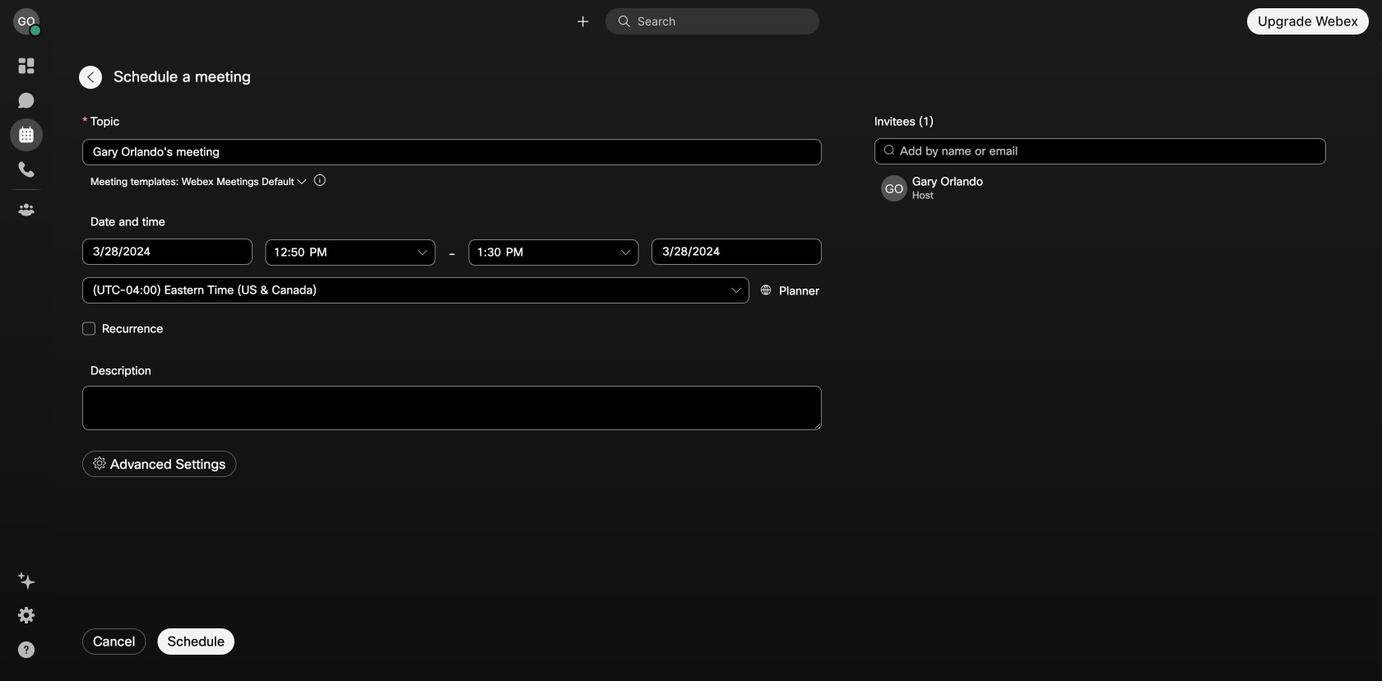 Task type: vqa. For each thing, say whether or not it's contained in the screenshot.
The 'Meetings' icon
no



Task type: locate. For each thing, give the bounding box(es) containing it.
navigation
[[0, 43, 53, 681]]

webex tab list
[[10, 49, 43, 226]]



